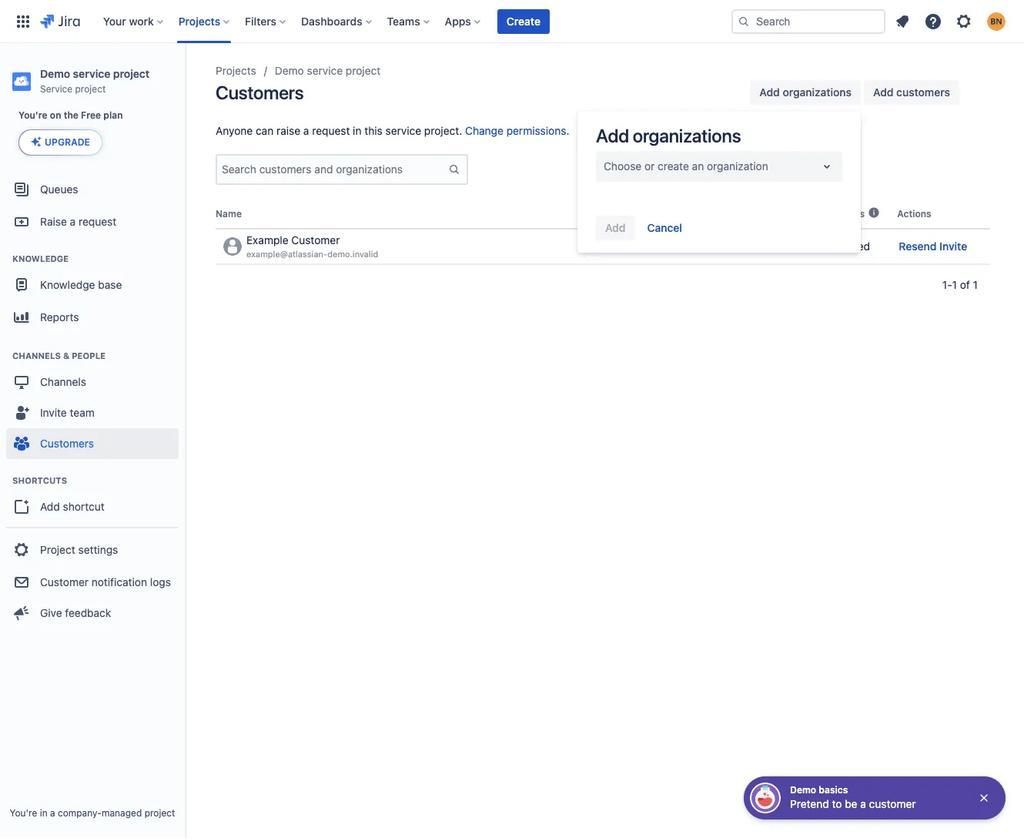 Task type: locate. For each thing, give the bounding box(es) containing it.
service for demo service project service project
[[73, 67, 110, 80]]

channels inside popup button
[[40, 375, 86, 388]]

demo inside demo service project service project
[[40, 67, 70, 80]]

add customers button
[[865, 80, 960, 105]]

settings image
[[956, 12, 974, 30]]

knowledge down "raise"
[[12, 254, 69, 264]]

group containing queues
[[6, 168, 179, 638]]

team
[[70, 406, 95, 419]]

choose
[[604, 160, 642, 173]]

1 closed
[[713, 240, 755, 253]]

project inside 'link'
[[346, 64, 381, 77]]

add shortcut
[[40, 500, 105, 513]]

8 open
[[589, 240, 625, 253]]

Search customers and organizations text field
[[217, 156, 448, 183]]

1 vertical spatial invite
[[40, 406, 67, 419]]

cancel
[[648, 221, 683, 234]]

apps button
[[441, 9, 487, 34]]

project
[[40, 543, 75, 556]]

customer notification logs
[[40, 575, 171, 588]]

permissions.
[[507, 124, 570, 137]]

0 vertical spatial request
[[312, 124, 350, 137]]

sidebar navigation image
[[168, 62, 202, 92]]

0 horizontal spatial customers
[[40, 437, 94, 450]]

projects link
[[216, 62, 256, 80]]

project up plan
[[113, 67, 150, 80]]

demo up "pretend"
[[791, 784, 817, 796]]

0 vertical spatial customer
[[292, 234, 340, 247]]

you're left company-
[[10, 808, 37, 819]]

0 vertical spatial invite
[[940, 240, 968, 253]]

1 right of
[[974, 278, 979, 291]]

0 horizontal spatial invite
[[40, 406, 67, 419]]

queues
[[40, 182, 78, 195]]

in left company-
[[40, 808, 48, 819]]

1 vertical spatial knowledge
[[40, 278, 95, 291]]

group
[[6, 168, 179, 638], [6, 527, 179, 633]]

status
[[836, 208, 865, 220]]

a right raise at the top of the page
[[304, 124, 309, 137]]

customer up give feedback
[[40, 575, 89, 588]]

can
[[256, 124, 274, 137]]

1
[[713, 240, 719, 253], [953, 278, 958, 291], [974, 278, 979, 291]]

a
[[304, 124, 309, 137], [70, 215, 76, 228], [861, 798, 867, 811], [50, 808, 55, 819]]

demo inside demo basics pretend to be a customer
[[791, 784, 817, 796]]

add shortcut button
[[6, 492, 179, 522]]

channels left &
[[12, 351, 61, 361]]

1 vertical spatial customer
[[40, 575, 89, 588]]

shortcuts group
[[6, 459, 179, 527]]

customer up example@atlassian-
[[292, 234, 340, 247]]

None text field
[[604, 159, 607, 174]]

1 horizontal spatial service
[[307, 64, 343, 77]]

2 group from the top
[[6, 527, 179, 633]]

reports
[[40, 310, 79, 323]]

give feedback
[[40, 606, 111, 619]]

service inside demo service project 'link'
[[307, 64, 343, 77]]

1 horizontal spatial organizations
[[783, 86, 852, 99]]

your work button
[[98, 9, 169, 34]]

resend invite button
[[899, 239, 968, 254]]

invite right resend
[[940, 240, 968, 253]]

add
[[760, 86, 780, 99], [874, 86, 894, 99], [596, 125, 629, 146], [40, 500, 60, 513]]

invite left team
[[40, 406, 67, 419]]

project down primary element
[[346, 64, 381, 77]]

change
[[466, 124, 504, 137]]

in left this
[[353, 124, 362, 137]]

invite inside popup button
[[40, 406, 67, 419]]

queues link
[[6, 173, 179, 207]]

in
[[353, 124, 362, 137], [40, 808, 48, 819]]

teams button
[[383, 9, 436, 34]]

add organizations up 'create'
[[596, 125, 742, 146]]

basics
[[819, 784, 849, 796]]

add organizations inside button
[[760, 86, 852, 99]]

organizations up choose or create an organization
[[633, 125, 742, 146]]

0 vertical spatial add organizations
[[760, 86, 852, 99]]

work
[[129, 14, 154, 27]]

resend
[[899, 240, 937, 253]]

name
[[216, 208, 242, 220]]

create
[[658, 160, 690, 173]]

your work
[[103, 14, 154, 27]]

projects right the work
[[179, 14, 220, 27]]

upgrade button
[[19, 130, 102, 155]]

organizations down search field
[[783, 86, 852, 99]]

demo right projects link
[[275, 64, 304, 77]]

channels & people group
[[6, 334, 179, 464]]

jira image
[[40, 12, 80, 30], [40, 12, 80, 30]]

banner
[[0, 0, 1025, 43]]

0 horizontal spatial service
[[73, 67, 110, 80]]

primary element
[[9, 0, 732, 43]]

request down queues link
[[79, 215, 116, 228]]

8 open link
[[589, 239, 625, 254]]

anyone
[[216, 124, 253, 137]]

feedback
[[65, 606, 111, 619]]

invite team button
[[6, 398, 179, 428]]

project right "managed"
[[145, 808, 175, 819]]

customer
[[292, 234, 340, 247], [40, 575, 89, 588]]

1 left closed
[[713, 240, 719, 253]]

2 horizontal spatial demo
[[791, 784, 817, 796]]

demo for demo basics pretend to be a customer
[[791, 784, 817, 796]]

projects right the sidebar navigation image
[[216, 64, 256, 77]]

choose or create an organization
[[604, 160, 769, 173]]

service inside demo service project service project
[[73, 67, 110, 80]]

1 horizontal spatial 1
[[953, 278, 958, 291]]

customers down invite team
[[40, 437, 94, 450]]

1 horizontal spatial in
[[353, 124, 362, 137]]

0 vertical spatial in
[[353, 124, 362, 137]]

appswitcher icon image
[[14, 12, 32, 30]]

0 vertical spatial you're
[[18, 109, 48, 121]]

customers down projects link
[[216, 82, 304, 103]]

0 horizontal spatial request
[[79, 215, 116, 228]]

you're
[[18, 109, 48, 121], [10, 808, 37, 819]]

dashboards
[[301, 14, 363, 27]]

1 vertical spatial add organizations
[[596, 125, 742, 146]]

a left company-
[[50, 808, 55, 819]]

you're in a company-managed project
[[10, 808, 175, 819]]

0 vertical spatial channels
[[12, 351, 61, 361]]

open requests
[[588, 208, 654, 220]]

projects
[[179, 14, 220, 27], [216, 64, 256, 77]]

open
[[588, 208, 612, 220]]

be
[[846, 798, 858, 811]]

invite inside button
[[940, 240, 968, 253]]

1 vertical spatial request
[[79, 215, 116, 228]]

add organizations down search field
[[760, 86, 852, 99]]

0 horizontal spatial demo
[[40, 67, 70, 80]]

0 vertical spatial customers
[[216, 82, 304, 103]]

raise a request
[[40, 215, 116, 228]]

service down dashboards
[[307, 64, 343, 77]]

teams
[[387, 14, 420, 27]]

create
[[507, 14, 541, 27]]

invited
[[837, 240, 871, 253]]

a right be
[[861, 798, 867, 811]]

1 horizontal spatial add organizations
[[760, 86, 852, 99]]

1 vertical spatial channels
[[40, 375, 86, 388]]

customer inside customer notification logs link
[[40, 575, 89, 588]]

1 vertical spatial in
[[40, 808, 48, 819]]

a inside demo basics pretend to be a customer
[[861, 798, 867, 811]]

invite
[[940, 240, 968, 253], [40, 406, 67, 419]]

free
[[81, 109, 101, 121]]

filters
[[245, 14, 277, 27]]

a right "raise"
[[70, 215, 76, 228]]

create button
[[498, 9, 550, 34]]

base
[[98, 278, 122, 291]]

group containing project settings
[[6, 527, 179, 633]]

customer notification logs link
[[6, 567, 179, 598]]

actions
[[898, 208, 932, 220]]

8
[[589, 240, 596, 253]]

organization
[[707, 160, 769, 173]]

0 vertical spatial projects
[[179, 14, 220, 27]]

knowledge up reports
[[40, 278, 95, 291]]

demo up service
[[40, 67, 70, 80]]

0 vertical spatial organizations
[[783, 86, 852, 99]]

channels & people
[[12, 351, 106, 361]]

1 vertical spatial organizations
[[633, 125, 742, 146]]

1 vertical spatial you're
[[10, 808, 37, 819]]

1 horizontal spatial customers
[[216, 82, 304, 103]]

open image
[[818, 157, 837, 176]]

1 group from the top
[[6, 168, 179, 638]]

1 left of
[[953, 278, 958, 291]]

change permissions. link
[[466, 124, 570, 137]]

channels button
[[6, 367, 179, 398]]

your profile and settings image
[[988, 12, 1006, 30]]

channels for channels & people
[[12, 351, 61, 361]]

service up free
[[73, 67, 110, 80]]

give feedback button
[[6, 598, 179, 629]]

1 horizontal spatial demo
[[275, 64, 304, 77]]

1 vertical spatial projects
[[216, 64, 256, 77]]

raise
[[40, 215, 67, 228]]

request up search customers and organizations text field
[[312, 124, 350, 137]]

1 vertical spatial customers
[[40, 437, 94, 450]]

project
[[346, 64, 381, 77], [113, 67, 150, 80], [75, 83, 106, 95], [145, 808, 175, 819]]

1 horizontal spatial invite
[[940, 240, 968, 253]]

people
[[72, 351, 106, 361]]

0 horizontal spatial customer
[[40, 575, 89, 588]]

projects inside popup button
[[179, 14, 220, 27]]

&
[[63, 351, 70, 361]]

service right this
[[386, 124, 422, 137]]

customer
[[870, 798, 917, 811]]

request
[[312, 124, 350, 137], [79, 215, 116, 228]]

1 horizontal spatial customer
[[292, 234, 340, 247]]

0 vertical spatial knowledge
[[12, 254, 69, 264]]

demo inside 'link'
[[275, 64, 304, 77]]

you're left on
[[18, 109, 48, 121]]

customers inside channels & people group
[[40, 437, 94, 450]]

0 horizontal spatial organizations
[[633, 125, 742, 146]]

knowledge for knowledge base
[[40, 278, 95, 291]]

channels down &
[[40, 375, 86, 388]]



Task type: vqa. For each thing, say whether or not it's contained in the screenshot.
General
no



Task type: describe. For each thing, give the bounding box(es) containing it.
demo service project
[[275, 64, 381, 77]]

project settings
[[40, 543, 118, 556]]

customers link
[[6, 428, 179, 459]]

1 closed link
[[713, 239, 755, 254]]

demo for demo service project
[[275, 64, 304, 77]]

customer inside example customer example@atlassian-demo.invalid
[[292, 234, 340, 247]]

this
[[365, 124, 383, 137]]

pretend
[[791, 798, 830, 811]]

2 horizontal spatial 1
[[974, 278, 979, 291]]

customers
[[897, 86, 951, 99]]

close image
[[979, 792, 991, 804]]

settings
[[78, 543, 118, 556]]

demo basics pretend to be a customer
[[791, 784, 917, 811]]

demo service project link
[[275, 62, 381, 80]]

0 horizontal spatial 1
[[713, 240, 719, 253]]

raise
[[277, 124, 301, 137]]

Search field
[[732, 9, 886, 34]]

service
[[40, 83, 73, 95]]

you're for you're in a company-managed project
[[10, 808, 37, 819]]

0 horizontal spatial add organizations
[[596, 125, 742, 146]]

example
[[247, 234, 289, 247]]

1-1 of 1
[[943, 278, 979, 291]]

organizations inside button
[[783, 86, 852, 99]]

0 horizontal spatial in
[[40, 808, 48, 819]]

on
[[50, 109, 61, 121]]

the
[[64, 109, 79, 121]]

filters button
[[241, 9, 292, 34]]

upgrade
[[45, 136, 90, 148]]

projects for the projects popup button
[[179, 14, 220, 27]]

you're for you're on the free plan
[[18, 109, 48, 121]]

reports link
[[6, 301, 179, 334]]

requests
[[615, 208, 654, 220]]

notification
[[92, 575, 147, 588]]

projects for projects link
[[216, 64, 256, 77]]

to
[[833, 798, 843, 811]]

anyone can raise a request in this service project. change permissions.
[[216, 124, 570, 137]]

shortcuts
[[12, 475, 67, 485]]

closed
[[721, 240, 755, 253]]

company-
[[58, 808, 102, 819]]

project.
[[425, 124, 463, 137]]

raise a request link
[[6, 207, 179, 237]]

add inside the shortcuts group
[[40, 500, 60, 513]]

invite team
[[40, 406, 95, 419]]

channels for channels
[[40, 375, 86, 388]]

your
[[103, 14, 126, 27]]

add inside "button"
[[874, 86, 894, 99]]

example@atlassian-
[[247, 249, 328, 259]]

shortcut
[[63, 500, 105, 513]]

project up free
[[75, 83, 106, 95]]

service for demo service project
[[307, 64, 343, 77]]

request inside group
[[79, 215, 116, 228]]

demo.invalid
[[328, 249, 379, 259]]

1-
[[943, 278, 953, 291]]

knowledge for knowledge
[[12, 254, 69, 264]]

an
[[692, 160, 705, 173]]

open
[[599, 240, 625, 253]]

demo service project service project
[[40, 67, 150, 95]]

example customer example@atlassian-demo.invalid
[[247, 234, 379, 259]]

apps
[[445, 14, 471, 27]]

knowledge base
[[40, 278, 122, 291]]

help image
[[925, 12, 943, 30]]

1 horizontal spatial request
[[312, 124, 350, 137]]

search image
[[738, 15, 751, 27]]

managed
[[102, 808, 142, 819]]

banner containing your work
[[0, 0, 1025, 43]]

dashboards button
[[297, 9, 378, 34]]

of
[[961, 278, 971, 291]]

projects button
[[174, 9, 236, 34]]

give
[[40, 606, 62, 619]]

resend invite
[[899, 240, 968, 253]]

or
[[645, 160, 655, 173]]

notifications image
[[894, 12, 912, 30]]

info inline message image
[[865, 206, 884, 219]]

logs
[[150, 575, 171, 588]]

2 horizontal spatial service
[[386, 124, 422, 137]]

project settings link
[[6, 533, 179, 567]]

knowledge group
[[6, 237, 179, 339]]

demo for demo service project service project
[[40, 67, 70, 80]]

knowledge base link
[[6, 270, 179, 301]]

add customers
[[874, 86, 951, 99]]

plan
[[104, 109, 123, 121]]

add organizations button
[[751, 80, 862, 105]]



